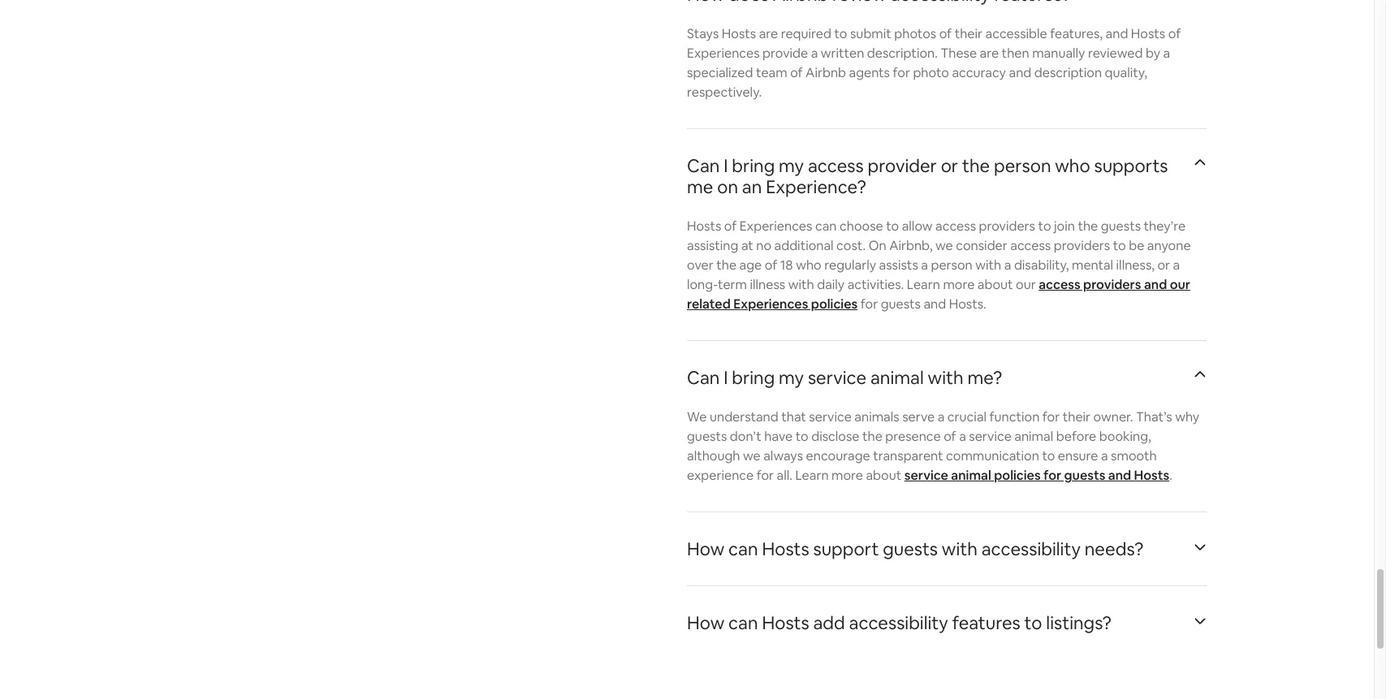 Task type: locate. For each thing, give the bounding box(es) containing it.
1 how from the top
[[687, 538, 725, 561]]

2 my from the top
[[779, 367, 804, 389]]

0 horizontal spatial who
[[796, 257, 822, 274]]

1 vertical spatial we
[[743, 448, 761, 465]]

person inside "hosts of experiences can choose to allow access providers to join the guests they're assisting at no additional cost. on airbnb, we consider access providers to be anyone over the age of 18 who regularly assists a person with a disability, mental illness, or a long-term illness with daily activities. learn more about our"
[[931, 257, 973, 274]]

accessibility down the service animal policies for guests and hosts link
[[982, 538, 1081, 561]]

animal up 'animals'
[[871, 367, 924, 389]]

.
[[1170, 467, 1173, 484]]

how can hosts support guests with accessibility needs? button
[[687, 519, 1207, 579]]

0 horizontal spatial or
[[941, 155, 959, 177]]

1 my from the top
[[779, 155, 804, 177]]

2 vertical spatial providers
[[1084, 276, 1142, 294]]

providers down mental
[[1084, 276, 1142, 294]]

person
[[994, 155, 1051, 177], [931, 257, 973, 274]]

0 horizontal spatial policies
[[811, 296, 858, 313]]

how for how can hosts support guests with accessibility needs?
[[687, 538, 725, 561]]

1 vertical spatial bring
[[732, 367, 775, 389]]

a down anyone
[[1173, 257, 1180, 274]]

with
[[976, 257, 1002, 274], [788, 276, 814, 294], [928, 367, 964, 389], [942, 538, 978, 561]]

a right by
[[1164, 45, 1171, 62]]

service up 'animals'
[[808, 367, 867, 389]]

animal down function
[[1015, 428, 1054, 445]]

to up service animal policies for guests and hosts .
[[1042, 448, 1055, 465]]

0 vertical spatial person
[[994, 155, 1051, 177]]

2 bring from the top
[[732, 367, 775, 389]]

0 vertical spatial bring
[[732, 155, 775, 177]]

can inside can i bring my access provider or the person who supports me on an experience?
[[687, 155, 720, 177]]

1 vertical spatial person
[[931, 257, 973, 274]]

written
[[821, 45, 864, 62]]

guests inside we understand that service animals serve a crucial function for their owner. that's why guests don't have to disclose the presence of a service animal before booking, although we always encourage transparent communication to ensure a smooth experience for all. learn more about
[[687, 428, 727, 445]]

1 vertical spatial experiences
[[740, 218, 813, 235]]

and down illness,
[[1144, 276, 1167, 294]]

access
[[808, 155, 864, 177], [936, 218, 976, 235], [1011, 237, 1051, 255], [1039, 276, 1081, 294]]

1 vertical spatial are
[[980, 45, 999, 62]]

learn up for guests and hosts.
[[907, 276, 941, 294]]

1 vertical spatial my
[[779, 367, 804, 389]]

0 vertical spatial policies
[[811, 296, 858, 313]]

the down 'animals'
[[863, 428, 883, 445]]

with up how can hosts add accessibility features to listings? dropdown button
[[942, 538, 978, 561]]

service down transparent
[[905, 467, 949, 484]]

bring
[[732, 155, 775, 177], [732, 367, 775, 389]]

2 vertical spatial can
[[729, 612, 758, 635]]

0 vertical spatial we
[[936, 237, 953, 255]]

a down consider
[[1005, 257, 1012, 274]]

quality,
[[1105, 64, 1148, 82]]

1 bring from the top
[[732, 155, 775, 177]]

i inside can i bring my access provider or the person who supports me on an experience?
[[724, 155, 728, 177]]

for down description.
[[893, 64, 910, 82]]

guests inside dropdown button
[[883, 538, 938, 561]]

0 vertical spatial learn
[[907, 276, 941, 294]]

about down transparent
[[866, 467, 902, 484]]

to left join
[[1038, 218, 1051, 235]]

0 vertical spatial accessibility
[[982, 538, 1081, 561]]

1 vertical spatial how
[[687, 612, 725, 635]]

2 our from the left
[[1170, 276, 1191, 294]]

experiences inside access providers and our related experiences policies
[[734, 296, 808, 313]]

more up hosts.
[[943, 276, 975, 294]]

more inside we understand that service animals serve a crucial function for their owner. that's why guests don't have to disclose the presence of a service animal before booking, although we always encourage transparent communication to ensure a smooth experience for all. learn more about
[[832, 467, 863, 484]]

1 vertical spatial providers
[[1054, 237, 1111, 255]]

then
[[1002, 45, 1030, 62]]

are up provide
[[759, 25, 778, 43]]

guests inside "hosts of experiences can choose to allow access providers to join the guests they're assisting at no additional cost. on airbnb, we consider access providers to be anyone over the age of 18 who regularly assists a person with a disability, mental illness, or a long-term illness with daily activities. learn more about our"
[[1101, 218, 1141, 235]]

are
[[759, 25, 778, 43], [980, 45, 999, 62]]

bring right the me
[[732, 155, 775, 177]]

1 vertical spatial about
[[866, 467, 902, 484]]

for down ensure
[[1044, 467, 1062, 484]]

are up accuracy
[[980, 45, 999, 62]]

or
[[941, 155, 959, 177], [1158, 257, 1171, 274]]

0 horizontal spatial animal
[[871, 367, 924, 389]]

1 horizontal spatial learn
[[907, 276, 941, 294]]

a down required
[[811, 45, 818, 62]]

can i bring my service animal with me? button
[[687, 348, 1207, 408]]

or down anyone
[[1158, 257, 1171, 274]]

0 horizontal spatial are
[[759, 25, 778, 43]]

animal
[[871, 367, 924, 389], [1015, 428, 1054, 445], [951, 467, 992, 484]]

1 i from the top
[[724, 155, 728, 177]]

can for add
[[729, 612, 758, 635]]

i right the me
[[724, 155, 728, 177]]

0 vertical spatial my
[[779, 155, 804, 177]]

about inside "hosts of experiences can choose to allow access providers to join the guests they're assisting at no additional cost. on airbnb, we consider access providers to be anyone over the age of 18 who regularly assists a person with a disability, mental illness, or a long-term illness with daily activities. learn more about our"
[[978, 276, 1013, 294]]

experiences up no
[[740, 218, 813, 235]]

2 i from the top
[[724, 367, 728, 389]]

an
[[742, 176, 762, 199]]

1 horizontal spatial who
[[1055, 155, 1091, 177]]

service
[[808, 367, 867, 389], [809, 409, 852, 426], [969, 428, 1012, 445], [905, 467, 949, 484]]

experiences up specialized
[[687, 45, 760, 62]]

2 can from the top
[[687, 367, 720, 389]]

photo
[[913, 64, 949, 82]]

we right airbnb,
[[936, 237, 953, 255]]

about inside we understand that service animals serve a crucial function for their owner. that's why guests don't have to disclose the presence of a service animal before booking, although we always encourage transparent communication to ensure a smooth experience for all. learn more about
[[866, 467, 902, 484]]

i
[[724, 155, 728, 177], [724, 367, 728, 389]]

disclose
[[812, 428, 860, 445]]

guests up 'be'
[[1101, 218, 1141, 235]]

providers up consider
[[979, 218, 1036, 235]]

0 vertical spatial animal
[[871, 367, 924, 389]]

hosts left add
[[762, 612, 810, 635]]

0 vertical spatial are
[[759, 25, 778, 43]]

1 vertical spatial learn
[[796, 467, 829, 484]]

why
[[1175, 409, 1200, 426]]

1 vertical spatial their
[[1063, 409, 1091, 426]]

policies down communication
[[994, 467, 1041, 484]]

0 horizontal spatial about
[[866, 467, 902, 484]]

can up we
[[687, 367, 720, 389]]

bring inside can i bring my access provider or the person who supports me on an experience?
[[732, 155, 775, 177]]

my inside can i bring my access provider or the person who supports me on an experience?
[[779, 155, 804, 177]]

2 horizontal spatial animal
[[1015, 428, 1054, 445]]

features
[[952, 612, 1021, 635]]

who inside "hosts of experiences can choose to allow access providers to join the guests they're assisting at no additional cost. on airbnb, we consider access providers to be anyone over the age of 18 who regularly assists a person with a disability, mental illness, or a long-term illness with daily activities. learn more about our"
[[796, 257, 822, 274]]

provide
[[763, 45, 808, 62]]

at
[[741, 237, 754, 255]]

1 can from the top
[[687, 155, 720, 177]]

providers
[[979, 218, 1036, 235], [1054, 237, 1111, 255], [1084, 276, 1142, 294]]

0 horizontal spatial we
[[743, 448, 761, 465]]

0 horizontal spatial more
[[832, 467, 863, 484]]

1 vertical spatial can
[[687, 367, 720, 389]]

and down smooth
[[1109, 467, 1132, 484]]

the
[[962, 155, 990, 177], [1078, 218, 1098, 235], [717, 257, 737, 274], [863, 428, 883, 445]]

a
[[811, 45, 818, 62], [1164, 45, 1171, 62], [921, 257, 928, 274], [1005, 257, 1012, 274], [1173, 257, 1180, 274], [938, 409, 945, 426], [959, 428, 966, 445], [1101, 448, 1108, 465]]

0 vertical spatial their
[[955, 25, 983, 43]]

guests right support
[[883, 538, 938, 561]]

who left "supports" in the right of the page
[[1055, 155, 1091, 177]]

2 vertical spatial experiences
[[734, 296, 808, 313]]

0 vertical spatial can
[[815, 218, 837, 235]]

learn right all.
[[796, 467, 829, 484]]

choose
[[840, 218, 884, 235]]

assisting
[[687, 237, 739, 255]]

access up choose
[[808, 155, 864, 177]]

bring up the understand
[[732, 367, 775, 389]]

always
[[764, 448, 803, 465]]

my inside dropdown button
[[779, 367, 804, 389]]

0 horizontal spatial learn
[[796, 467, 829, 484]]

with inside can i bring my service animal with me? dropdown button
[[928, 367, 964, 389]]

0 vertical spatial how
[[687, 538, 725, 561]]

experience?
[[766, 176, 866, 199]]

1 horizontal spatial person
[[994, 155, 1051, 177]]

1 vertical spatial more
[[832, 467, 863, 484]]

0 vertical spatial experiences
[[687, 45, 760, 62]]

1 horizontal spatial policies
[[994, 467, 1041, 484]]

accuracy
[[952, 64, 1006, 82]]

0 horizontal spatial their
[[955, 25, 983, 43]]

1 vertical spatial who
[[796, 257, 822, 274]]

a right serve
[[938, 409, 945, 426]]

we inside "hosts of experiences can choose to allow access providers to join the guests they're assisting at no additional cost. on airbnb, we consider access providers to be anyone over the age of 18 who regularly assists a person with a disability, mental illness, or a long-term illness with daily activities. learn more about our"
[[936, 237, 953, 255]]

my
[[779, 155, 804, 177], [779, 367, 804, 389]]

1 horizontal spatial their
[[1063, 409, 1091, 426]]

my for service
[[779, 367, 804, 389]]

0 vertical spatial can
[[687, 155, 720, 177]]

learn inside we understand that service animals serve a crucial function for their owner. that's why guests don't have to disclose the presence of a service animal before booking, although we always encourage transparent communication to ensure a smooth experience for all. learn more about
[[796, 467, 829, 484]]

to down the that
[[796, 428, 809, 445]]

providers up mental
[[1054, 237, 1111, 255]]

regularly
[[825, 257, 876, 274]]

2 how from the top
[[687, 612, 725, 635]]

accessibility right add
[[849, 612, 949, 635]]

experiences
[[687, 45, 760, 62], [740, 218, 813, 235], [734, 296, 808, 313]]

can left an
[[687, 155, 720, 177]]

can
[[815, 218, 837, 235], [729, 538, 758, 561], [729, 612, 758, 635]]

more
[[943, 276, 975, 294], [832, 467, 863, 484]]

for up 'before'
[[1043, 409, 1060, 426]]

crucial
[[948, 409, 987, 426]]

for down activities.
[[861, 296, 878, 313]]

to left 'be'
[[1113, 237, 1126, 255]]

that
[[782, 409, 806, 426]]

how
[[687, 538, 725, 561], [687, 612, 725, 635]]

the inside we understand that service animals serve a crucial function for their owner. that's why guests don't have to disclose the presence of a service animal before booking, although we always encourage transparent communication to ensure a smooth experience for all. learn more about
[[863, 428, 883, 445]]

our inside access providers and our related experiences policies
[[1170, 276, 1191, 294]]

their
[[955, 25, 983, 43], [1063, 409, 1091, 426]]

who
[[1055, 155, 1091, 177], [796, 257, 822, 274]]

to inside "stays hosts are required to submit photos of their accessible features, and hosts of experiences provide a written description. these are then manually reviewed by a specialized team of airbnb agents for photo accuracy and description quality, respectively."
[[835, 25, 848, 43]]

over
[[687, 257, 714, 274]]

my right an
[[779, 155, 804, 177]]

how for how can hosts add accessibility features to listings?
[[687, 612, 725, 635]]

0 vertical spatial i
[[724, 155, 728, 177]]

1 our from the left
[[1016, 276, 1036, 294]]

1 vertical spatial accessibility
[[849, 612, 949, 635]]

hosts
[[722, 25, 756, 43], [1131, 25, 1166, 43], [687, 218, 722, 235], [1134, 467, 1170, 484], [762, 538, 810, 561], [762, 612, 810, 635]]

related
[[687, 296, 731, 313]]

experiences inside "stays hosts are required to submit photos of their accessible features, and hosts of experiences provide a written description. these are then manually reviewed by a specialized team of airbnb agents for photo accuracy and description quality, respectively."
[[687, 45, 760, 62]]

the inside can i bring my access provider or the person who supports me on an experience?
[[962, 155, 990, 177]]

0 vertical spatial providers
[[979, 218, 1036, 235]]

1 horizontal spatial more
[[943, 276, 975, 294]]

our
[[1016, 276, 1036, 294], [1170, 276, 1191, 294]]

animal down communication
[[951, 467, 992, 484]]

to up on
[[886, 218, 899, 235]]

learn
[[907, 276, 941, 294], [796, 467, 829, 484]]

more down encourage
[[832, 467, 863, 484]]

experiences down the illness
[[734, 296, 808, 313]]

1 vertical spatial i
[[724, 367, 728, 389]]

who down additional on the right top
[[796, 257, 822, 274]]

for
[[893, 64, 910, 82], [861, 296, 878, 313], [1043, 409, 1060, 426], [757, 467, 774, 484], [1044, 467, 1062, 484]]

their up 'these'
[[955, 25, 983, 43]]

the right provider on the top of page
[[962, 155, 990, 177]]

reviewed
[[1088, 45, 1143, 62]]

1 horizontal spatial about
[[978, 276, 1013, 294]]

about
[[978, 276, 1013, 294], [866, 467, 902, 484]]

or inside "hosts of experiences can choose to allow access providers to join the guests they're assisting at no additional cost. on airbnb, we consider access providers to be anyone over the age of 18 who regularly assists a person with a disability, mental illness, or a long-term illness with daily activities. learn more about our"
[[1158, 257, 1171, 274]]

1 vertical spatial policies
[[994, 467, 1041, 484]]

policies down daily
[[811, 296, 858, 313]]

me
[[687, 176, 714, 199]]

0 horizontal spatial accessibility
[[849, 612, 949, 635]]

to left listings?
[[1025, 612, 1043, 635]]

we down don't
[[743, 448, 761, 465]]

our down anyone
[[1170, 276, 1191, 294]]

about up hosts.
[[978, 276, 1013, 294]]

guests up although
[[687, 428, 727, 445]]

access inside access providers and our related experiences policies
[[1039, 276, 1081, 294]]

hosts left support
[[762, 538, 810, 561]]

accessible
[[986, 25, 1048, 43]]

1 horizontal spatial we
[[936, 237, 953, 255]]

1 vertical spatial or
[[1158, 257, 1171, 274]]

1 horizontal spatial or
[[1158, 257, 1171, 274]]

with left the 'me?'
[[928, 367, 964, 389]]

to up written
[[835, 25, 848, 43]]

1 horizontal spatial accessibility
[[982, 538, 1081, 561]]

1 vertical spatial can
[[729, 538, 758, 561]]

our down disability,
[[1016, 276, 1036, 294]]

2 vertical spatial animal
[[951, 467, 992, 484]]

0 vertical spatial or
[[941, 155, 959, 177]]

0 vertical spatial who
[[1055, 155, 1091, 177]]

access down disability,
[[1039, 276, 1081, 294]]

and inside access providers and our related experiences policies
[[1144, 276, 1167, 294]]

i inside dropdown button
[[724, 367, 728, 389]]

i up the understand
[[724, 367, 728, 389]]

illness
[[750, 276, 786, 294]]

1 vertical spatial animal
[[1015, 428, 1054, 445]]

hosts inside how can hosts add accessibility features to listings? dropdown button
[[762, 612, 810, 635]]

1 horizontal spatial our
[[1170, 276, 1191, 294]]

the right join
[[1078, 218, 1098, 235]]

bring inside can i bring my service animal with me? dropdown button
[[732, 367, 775, 389]]

my up the that
[[779, 367, 804, 389]]

hosts up assisting
[[687, 218, 722, 235]]

a right ensure
[[1101, 448, 1108, 465]]

0 horizontal spatial person
[[931, 257, 973, 274]]

0 vertical spatial about
[[978, 276, 1013, 294]]

or right provider on the top of page
[[941, 155, 959, 177]]

0 horizontal spatial our
[[1016, 276, 1036, 294]]

all.
[[777, 467, 793, 484]]

0 vertical spatial more
[[943, 276, 975, 294]]

booking,
[[1100, 428, 1152, 445]]

their up 'before'
[[1063, 409, 1091, 426]]

can inside dropdown button
[[687, 367, 720, 389]]



Task type: describe. For each thing, give the bounding box(es) containing it.
guests down ensure
[[1065, 467, 1106, 484]]

we
[[687, 409, 707, 426]]

required
[[781, 25, 832, 43]]

additional
[[775, 237, 834, 255]]

although
[[687, 448, 740, 465]]

with inside how can hosts support guests with accessibility needs? dropdown button
[[942, 538, 978, 561]]

can i bring my access provider or the person who supports me on an experience?
[[687, 155, 1168, 199]]

with down consider
[[976, 257, 1002, 274]]

service animal policies for guests and hosts link
[[905, 467, 1170, 484]]

hosts of experiences can choose to allow access providers to join the guests they're assisting at no additional cost. on airbnb, we consider access providers to be anyone over the age of 18 who regularly assists a person with a disability, mental illness, or a long-term illness with daily activities. learn more about our
[[687, 218, 1191, 294]]

we understand that service animals serve a crucial function for their owner. that's why guests don't have to disclose the presence of a service animal before booking, although we always encourage transparent communication to ensure a smooth experience for all. learn more about
[[687, 409, 1200, 484]]

access up consider
[[936, 218, 976, 235]]

experiences inside "hosts of experiences can choose to allow access providers to join the guests they're assisting at no additional cost. on airbnb, we consider access providers to be anyone over the age of 18 who regularly assists a person with a disability, mental illness, or a long-term illness with daily activities. learn more about our"
[[740, 218, 813, 235]]

airbnb
[[806, 64, 846, 82]]

disability,
[[1014, 257, 1069, 274]]

their inside "stays hosts are required to submit photos of their accessible features, and hosts of experiences provide a written description. these are then manually reviewed by a specialized team of airbnb agents for photo accuracy and description quality, respectively."
[[955, 25, 983, 43]]

how can hosts add accessibility features to listings?
[[687, 612, 1112, 635]]

before
[[1057, 428, 1097, 445]]

communication
[[946, 448, 1040, 465]]

needs?
[[1085, 538, 1144, 561]]

our inside "hosts of experiences can choose to allow access providers to join the guests they're assisting at no additional cost. on airbnb, we consider access providers to be anyone over the age of 18 who regularly assists a person with a disability, mental illness, or a long-term illness with daily activities. learn more about our"
[[1016, 276, 1036, 294]]

on
[[869, 237, 887, 255]]

more inside "hosts of experiences can choose to allow access providers to join the guests they're assisting at no additional cost. on airbnb, we consider access providers to be anyone over the age of 18 who regularly assists a person with a disability, mental illness, or a long-term illness with daily activities. learn more about our"
[[943, 276, 975, 294]]

long-
[[687, 276, 718, 294]]

a down airbnb,
[[921, 257, 928, 274]]

encourage
[[806, 448, 870, 465]]

service animal policies for guests and hosts .
[[905, 467, 1173, 484]]

hosts up by
[[1131, 25, 1166, 43]]

me?
[[968, 367, 1003, 389]]

to inside dropdown button
[[1025, 612, 1043, 635]]

consider
[[956, 237, 1008, 255]]

who inside can i bring my access provider or the person who supports me on an experience?
[[1055, 155, 1091, 177]]

can for support
[[729, 538, 758, 561]]

agents
[[849, 64, 890, 82]]

no
[[756, 237, 772, 255]]

be
[[1129, 237, 1145, 255]]

photos
[[895, 25, 937, 43]]

airbnb,
[[890, 237, 933, 255]]

service up communication
[[969, 428, 1012, 445]]

animal inside we understand that service animals serve a crucial function for their owner. that's why guests don't have to disclose the presence of a service animal before booking, although we always encourage transparent communication to ensure a smooth experience for all. learn more about
[[1015, 428, 1054, 445]]

supports
[[1094, 155, 1168, 177]]

owner.
[[1094, 409, 1134, 426]]

on
[[717, 176, 738, 199]]

don't
[[730, 428, 762, 445]]

a down crucial
[[959, 428, 966, 445]]

18
[[780, 257, 793, 274]]

i for can i bring my access provider or the person who supports me on an experience?
[[724, 155, 728, 177]]

submit
[[850, 25, 892, 43]]

assists
[[879, 257, 918, 274]]

ensure
[[1058, 448, 1099, 465]]

how can hosts add accessibility features to listings? button
[[687, 593, 1207, 653]]

and down then
[[1009, 64, 1032, 82]]

access inside can i bring my access provider or the person who supports me on an experience?
[[808, 155, 864, 177]]

can i bring my service animal with me?
[[687, 367, 1003, 389]]

by
[[1146, 45, 1161, 62]]

1 horizontal spatial animal
[[951, 467, 992, 484]]

for inside "stays hosts are required to submit photos of their accessible features, and hosts of experiences provide a written description. these are then manually reviewed by a specialized team of airbnb agents for photo accuracy and description quality, respectively."
[[893, 64, 910, 82]]

hosts down smooth
[[1134, 467, 1170, 484]]

my for access
[[779, 155, 804, 177]]

cost.
[[837, 237, 866, 255]]

person inside can i bring my access provider or the person who supports me on an experience?
[[994, 155, 1051, 177]]

hosts.
[[949, 296, 987, 313]]

join
[[1054, 218, 1075, 235]]

access providers and our related experiences policies link
[[687, 276, 1191, 313]]

can for can i bring my service animal with me?
[[687, 367, 720, 389]]

animal inside can i bring my service animal with me? dropdown button
[[871, 367, 924, 389]]

providers inside access providers and our related experiences policies
[[1084, 276, 1142, 294]]

support
[[813, 538, 879, 561]]

guests down activities.
[[881, 296, 921, 313]]

and left hosts.
[[924, 296, 946, 313]]

policies inside access providers and our related experiences policies
[[811, 296, 858, 313]]

service inside dropdown button
[[808, 367, 867, 389]]

stays
[[687, 25, 719, 43]]

mental
[[1072, 257, 1114, 274]]

description.
[[867, 45, 938, 62]]

they're
[[1144, 218, 1186, 235]]

smooth
[[1111, 448, 1157, 465]]

allow
[[902, 218, 933, 235]]

for left all.
[[757, 467, 774, 484]]

transparent
[[873, 448, 943, 465]]

bring for access
[[732, 155, 775, 177]]

add
[[813, 612, 845, 635]]

team
[[756, 64, 788, 82]]

experience
[[687, 467, 754, 484]]

have
[[765, 428, 793, 445]]

the up term
[[717, 257, 737, 274]]

daily
[[817, 276, 845, 294]]

access providers and our related experiences policies
[[687, 276, 1191, 313]]

we inside we understand that service animals serve a crucial function for their owner. that's why guests don't have to disclose the presence of a service animal before booking, although we always encourage transparent communication to ensure a smooth experience for all. learn more about
[[743, 448, 761, 465]]

for guests and hosts.
[[858, 296, 987, 313]]

activities.
[[848, 276, 904, 294]]

i for can i bring my service animal with me?
[[724, 367, 728, 389]]

can for can i bring my access provider or the person who supports me on an experience?
[[687, 155, 720, 177]]

listings?
[[1046, 612, 1112, 635]]

that's
[[1136, 409, 1173, 426]]

understand
[[710, 409, 779, 426]]

of inside we understand that service animals serve a crucial function for their owner. that's why guests don't have to disclose the presence of a service animal before booking, although we always encourage transparent communication to ensure a smooth experience for all. learn more about
[[944, 428, 957, 445]]

hosts right the stays
[[722, 25, 756, 43]]

and up reviewed in the right top of the page
[[1106, 25, 1129, 43]]

animals
[[855, 409, 900, 426]]

respectively.
[[687, 84, 762, 101]]

access up disability,
[[1011, 237, 1051, 255]]

service up disclose
[[809, 409, 852, 426]]

can i bring my access provider or the person who supports me on an experience? button
[[687, 136, 1207, 217]]

illness,
[[1116, 257, 1155, 274]]

with down 18
[[788, 276, 814, 294]]

their inside we understand that service animals serve a crucial function for their owner. that's why guests don't have to disclose the presence of a service animal before booking, although we always encourage transparent communication to ensure a smooth experience for all. learn more about
[[1063, 409, 1091, 426]]

term
[[718, 276, 747, 294]]

these
[[941, 45, 977, 62]]

function
[[990, 409, 1040, 426]]

description
[[1035, 64, 1102, 82]]

presence
[[886, 428, 941, 445]]

learn inside "hosts of experiences can choose to allow access providers to join the guests they're assisting at no additional cost. on airbnb, we consider access providers to be anyone over the age of 18 who regularly assists a person with a disability, mental illness, or a long-term illness with daily activities. learn more about our"
[[907, 276, 941, 294]]

1 horizontal spatial are
[[980, 45, 999, 62]]

how can hosts support guests with accessibility needs?
[[687, 538, 1144, 561]]

manually
[[1032, 45, 1086, 62]]

can inside "hosts of experiences can choose to allow access providers to join the guests they're assisting at no additional cost. on airbnb, we consider access providers to be anyone over the age of 18 who regularly assists a person with a disability, mental illness, or a long-term illness with daily activities. learn more about our"
[[815, 218, 837, 235]]

or inside can i bring my access provider or the person who supports me on an experience?
[[941, 155, 959, 177]]

bring for service
[[732, 367, 775, 389]]

anyone
[[1148, 237, 1191, 255]]

age
[[740, 257, 762, 274]]

hosts inside how can hosts support guests with accessibility needs? dropdown button
[[762, 538, 810, 561]]

stays hosts are required to submit photos of their accessible features, and hosts of experiences provide a written description. these are then manually reviewed by a specialized team of airbnb agents for photo accuracy and description quality, respectively.
[[687, 25, 1181, 101]]

features,
[[1050, 25, 1103, 43]]

serve
[[903, 409, 935, 426]]

specialized
[[687, 64, 753, 82]]

hosts inside "hosts of experiences can choose to allow access providers to join the guests they're assisting at no additional cost. on airbnb, we consider access providers to be anyone over the age of 18 who regularly assists a person with a disability, mental illness, or a long-term illness with daily activities. learn more about our"
[[687, 218, 722, 235]]



Task type: vqa. For each thing, say whether or not it's contained in the screenshot.
PAYOUTS
no



